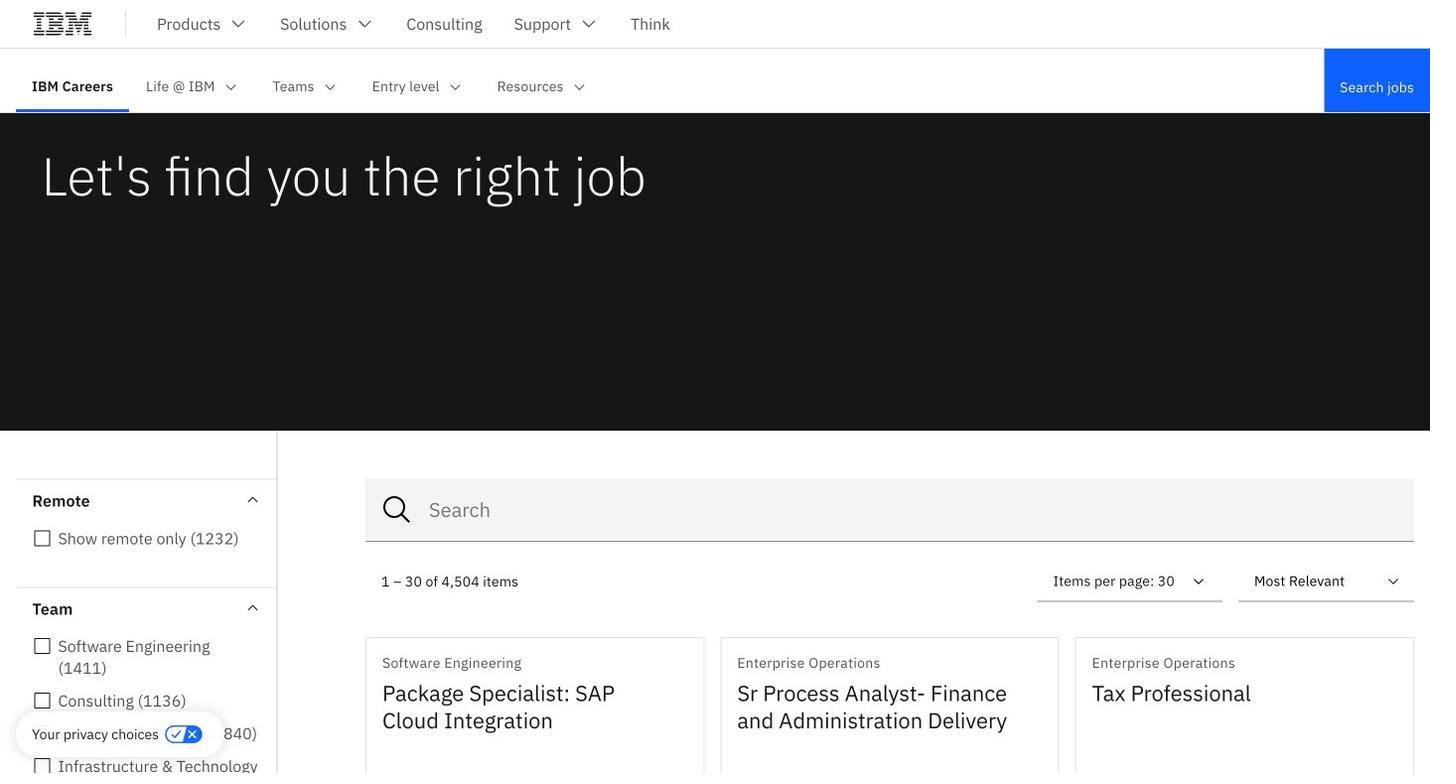 Task type: describe. For each thing, give the bounding box(es) containing it.
your privacy choices element
[[32, 724, 159, 746]]



Task type: vqa. For each thing, say whether or not it's contained in the screenshot.
Let's talk element on the right of page
no



